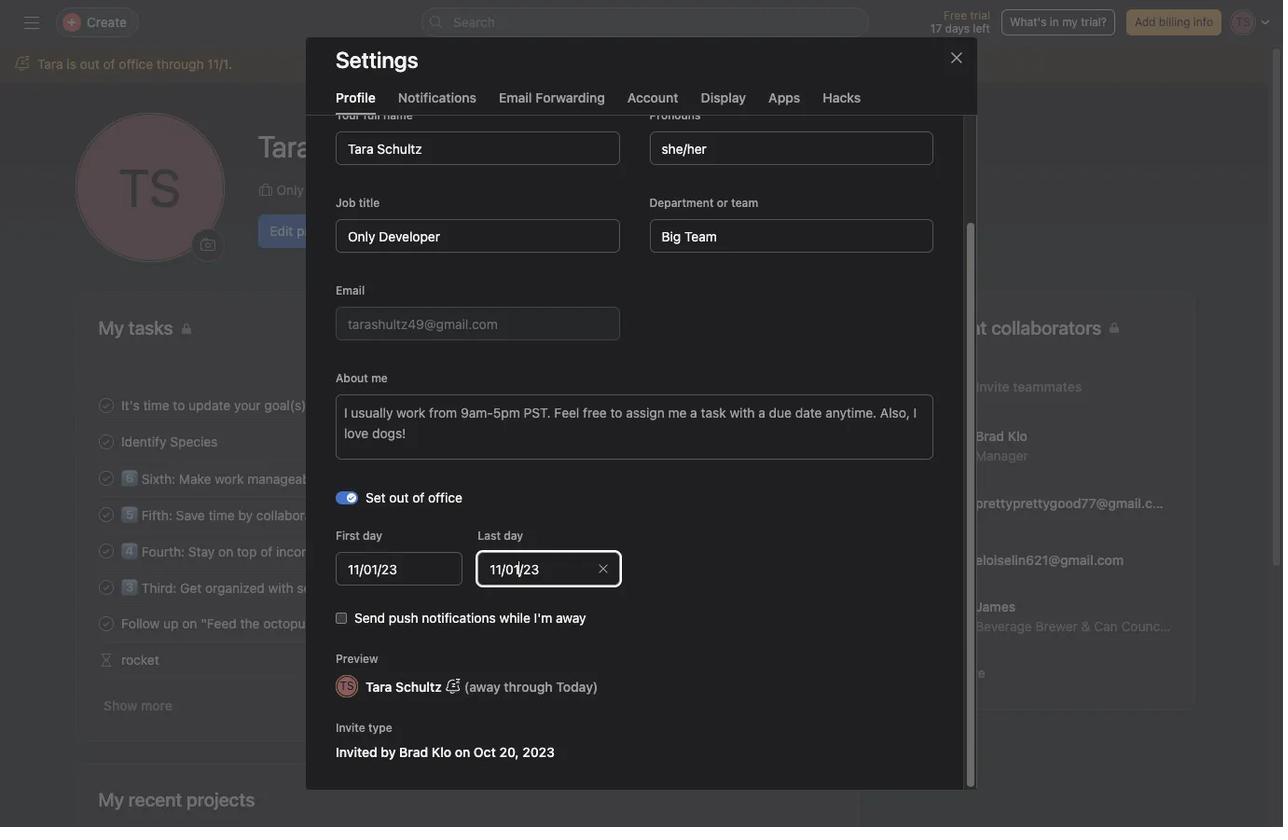 Task type: describe. For each thing, give the bounding box(es) containing it.
frequent collaborators
[[912, 317, 1102, 339]]

add billing info
[[1136, 15, 1214, 29]]

follow up on "feed the octopus!"
[[121, 616, 322, 632]]

show for the right the show more button
[[917, 665, 951, 681]]

my
[[98, 789, 124, 811]]

name
[[383, 108, 413, 122]]

update
[[188, 397, 230, 413]]

invite
[[336, 721, 366, 735]]

identify species
[[121, 434, 217, 450]]

completed image for it's
[[95, 394, 117, 417]]

collaborating
[[256, 508, 335, 523]]

day for last day
[[504, 529, 524, 543]]

settings
[[336, 47, 419, 73]]

1 vertical spatial through
[[504, 679, 553, 695]]

edit profile button
[[258, 214, 347, 248]]

brad
[[400, 745, 429, 760]]

i'm
[[534, 610, 553, 626]]

3️⃣
[[121, 580, 138, 596]]

fourth:
[[141, 544, 184, 560]]

sections
[[297, 580, 347, 596]]

add
[[1136, 15, 1157, 29]]

goal(s)
[[264, 397, 306, 413]]

completed image for 3️⃣
[[95, 576, 117, 599]]

in inside button
[[1050, 15, 1060, 29]]

search
[[453, 14, 495, 30]]

tara for tara is out of office through 11/1.
[[37, 56, 63, 72]]

send push notifications while i'm away
[[355, 610, 587, 626]]

species
[[170, 434, 217, 450]]

completed image for follow
[[95, 613, 117, 635]]

completed checkbox for 5️⃣
[[95, 503, 117, 526]]

only
[[277, 181, 304, 197]]

bk
[[932, 438, 951, 455]]

set out of office switch
[[336, 491, 358, 504]]

0 horizontal spatial through
[[157, 56, 204, 72]]

free trial 17 days left
[[931, 8, 991, 35]]

prettyprettygood77@gmail.com link
[[890, 475, 1194, 532]]

completed checkbox for 6️⃣
[[95, 467, 117, 489]]

the
[[240, 616, 259, 632]]

eloiselin621@gmail.com
[[976, 552, 1124, 568]]

edit profile
[[270, 223, 335, 238]]

0 horizontal spatial work
[[214, 471, 243, 487]]

tara schultz
[[366, 679, 442, 695]]

completed checkbox for identify
[[95, 431, 117, 453]]

apps
[[769, 90, 801, 105]]

2 horizontal spatial of
[[413, 490, 425, 506]]

completed checkbox for it's
[[95, 394, 117, 417]]

27
[[822, 398, 836, 412]]

notifications
[[422, 610, 496, 626]]

octopus!"
[[263, 616, 322, 632]]

forwarding
[[536, 90, 605, 105]]

your full name
[[336, 108, 413, 122]]

more for the right the show more button
[[954, 665, 986, 681]]

brewer
[[1036, 618, 1078, 634]]

department
[[650, 196, 714, 210]]

invite type invited by brad klo on oct 20, 2023
[[336, 721, 555, 760]]

0 horizontal spatial of
[[103, 56, 115, 72]]

set
[[366, 490, 386, 506]]

Optional text field
[[478, 552, 620, 586]]

first day
[[336, 529, 383, 543]]

0 vertical spatial office
[[119, 56, 153, 72]]

follow
[[121, 616, 159, 632]]

first
[[336, 529, 360, 543]]

1 vertical spatial ts
[[340, 679, 354, 693]]

2023
[[523, 745, 555, 760]]

profile button
[[336, 90, 376, 115]]

1 horizontal spatial office
[[428, 490, 463, 506]]

title
[[359, 196, 380, 210]]

search button
[[422, 7, 870, 37]]

day for first day
[[363, 529, 383, 543]]

profile
[[336, 90, 376, 105]]

(away through today)
[[464, 679, 598, 695]]

today)
[[556, 679, 598, 695]]

0 vertical spatial time
[[143, 397, 169, 413]]

last
[[478, 529, 501, 543]]

tara for tara schultz
[[366, 679, 392, 695]]

away
[[556, 610, 587, 626]]

hacks
[[823, 90, 861, 105]]

what's in my trial? button
[[1002, 9, 1116, 35]]

email for email
[[336, 284, 365, 298]]

or
[[717, 196, 729, 210]]

manager
[[976, 447, 1028, 463]]

more for leftmost the show more button
[[140, 698, 172, 714]]

identify
[[121, 434, 166, 450]]

with
[[268, 580, 293, 596]]

ts button
[[75, 113, 224, 262]]

top
[[237, 544, 257, 560]]

5️⃣ fifth: save time by collaborating in asana
[[121, 508, 389, 523]]

your
[[234, 397, 260, 413]]

account button
[[628, 90, 679, 115]]

edit
[[270, 223, 293, 238]]

Send push notifications while I'm away checkbox
[[336, 613, 347, 624]]

3️⃣ third: get organized with sections
[[121, 580, 347, 596]]

hacks button
[[823, 90, 861, 115]]

james
[[976, 599, 1016, 614]]

make
[[179, 471, 211, 487]]

completed image for 4️⃣
[[95, 540, 117, 562]]

full
[[363, 108, 380, 122]]

recent projects
[[129, 789, 255, 811]]

rocket
[[121, 652, 159, 668]]

push
[[389, 610, 419, 626]]

upload new photo image
[[200, 238, 215, 253]]

show more for leftmost the show more button
[[103, 698, 172, 714]]

email forwarding button
[[499, 90, 605, 115]]

preview
[[336, 652, 379, 666]]

"feed
[[200, 616, 236, 632]]

can
[[1094, 618, 1118, 634]]

notifications
[[398, 90, 477, 105]]

about me
[[336, 371, 388, 385]]



Task type: vqa. For each thing, say whether or not it's contained in the screenshot.
Mark
no



Task type: locate. For each thing, give the bounding box(es) containing it.
I usually work from 9am-5pm PST. Feel free to assign me a task with a due date anytime. Also, I love dogs! text field
[[336, 395, 934, 460]]

completed image for identify
[[95, 431, 117, 453]]

work down "first" at bottom left
[[334, 544, 363, 560]]

more down rocket
[[140, 698, 172, 714]]

completed image left follow
[[95, 613, 117, 635]]

completed image left 3️⃣
[[95, 576, 117, 599]]

of right set
[[413, 490, 425, 506]]

third:
[[141, 580, 176, 596]]

out right is at top left
[[80, 56, 100, 72]]

1 vertical spatial oct
[[474, 745, 496, 760]]

my tasks
[[98, 317, 173, 339]]

my
[[1063, 15, 1079, 29]]

more down beverage
[[954, 665, 986, 681]]

me
[[371, 371, 388, 385]]

on left top in the left bottom of the page
[[218, 544, 233, 560]]

free
[[944, 8, 968, 22]]

through right (away
[[504, 679, 553, 695]]

on right klo
[[455, 745, 471, 760]]

organized
[[205, 580, 264, 596]]

tara left is at top left
[[37, 56, 63, 72]]

1 vertical spatial of
[[413, 490, 425, 506]]

stay
[[188, 544, 215, 560]]

0 horizontal spatial in
[[338, 508, 349, 523]]

0 horizontal spatial oct
[[474, 745, 496, 760]]

by up top in the left bottom of the page
[[238, 508, 253, 523]]

on inside invite type invited by brad klo on oct 20, 2023
[[455, 745, 471, 760]]

Third-person pronouns (e.g. she/her/hers) text field
[[650, 132, 934, 165]]

1 horizontal spatial work
[[334, 544, 363, 560]]

1 vertical spatial in
[[338, 508, 349, 523]]

james beverage brewer & can councilor
[[976, 599, 1179, 634]]

1 vertical spatial time
[[208, 508, 234, 523]]

4 completed checkbox from the top
[[95, 540, 117, 562]]

your
[[336, 108, 360, 122]]

account
[[628, 90, 679, 105]]

pronouns
[[650, 108, 701, 122]]

1 vertical spatial completed image
[[95, 576, 117, 599]]

display button
[[701, 90, 747, 115]]

1 vertical spatial out
[[389, 490, 409, 506]]

completed image
[[95, 394, 117, 417], [95, 576, 117, 599], [95, 613, 117, 635]]

1 day from the left
[[363, 529, 383, 543]]

1 horizontal spatial day
[[504, 529, 524, 543]]

0 vertical spatial completed checkbox
[[95, 394, 117, 417]]

what's in my trial?
[[1010, 15, 1108, 29]]

oct inside invite type invited by brad klo on oct 20, 2023
[[474, 745, 496, 760]]

save
[[176, 508, 205, 523]]

0 vertical spatial by
[[238, 508, 253, 523]]

0 vertical spatial oct
[[800, 398, 819, 412]]

in down set out of office switch
[[338, 508, 349, 523]]

team
[[732, 196, 759, 210]]

ts inside ts button
[[119, 157, 181, 218]]

days
[[946, 21, 970, 35]]

1 completed checkbox from the top
[[95, 394, 117, 417]]

0 vertical spatial tara
[[37, 56, 63, 72]]

5 completed checkbox from the top
[[95, 576, 117, 599]]

oct
[[800, 398, 819, 412], [474, 745, 496, 760]]

0 vertical spatial show more
[[917, 665, 986, 681]]

completed checkbox for 3️⃣
[[95, 576, 117, 599]]

up
[[163, 616, 178, 632]]

apps button
[[769, 90, 801, 115]]

0 horizontal spatial show more
[[103, 698, 172, 714]]

4️⃣ fourth: stay on top of incoming work
[[121, 544, 363, 560]]

notifications button
[[398, 90, 477, 115]]

schultz
[[396, 679, 442, 695]]

of right top in the left bottom of the page
[[260, 544, 272, 560]]

2 vertical spatial completed image
[[95, 613, 117, 635]]

show more button down beverage
[[912, 657, 990, 690]]

out right set
[[389, 490, 409, 506]]

1 completed checkbox from the top
[[95, 431, 117, 453]]

time right save
[[208, 508, 234, 523]]

completed checkbox left identify
[[95, 431, 117, 453]]

oct left 20,
[[474, 745, 496, 760]]

0 horizontal spatial email
[[336, 284, 365, 298]]

1 vertical spatial show
[[103, 698, 137, 714]]

2 completed image from the top
[[95, 576, 117, 599]]

0 horizontal spatial out
[[80, 56, 100, 72]]

clear date image
[[598, 564, 609, 575]]

oct 27 button
[[800, 398, 836, 412]]

display
[[701, 90, 747, 105]]

tara down preview
[[366, 679, 392, 695]]

info
[[1194, 15, 1214, 29]]

2 completed checkbox from the top
[[95, 613, 117, 635]]

sixth:
[[141, 471, 175, 487]]

get
[[180, 580, 201, 596]]

billing
[[1160, 15, 1191, 29]]

Completed checkbox
[[95, 431, 117, 453], [95, 467, 117, 489], [95, 503, 117, 526], [95, 540, 117, 562], [95, 576, 117, 599]]

&
[[1082, 618, 1091, 634]]

3 completed checkbox from the top
[[95, 503, 117, 526]]

completed image left identify
[[95, 431, 117, 453]]

is
[[67, 56, 76, 72]]

0 horizontal spatial on
[[182, 616, 197, 632]]

completed checkbox left 'it's'
[[95, 394, 117, 417]]

0 vertical spatial ts
[[119, 157, 181, 218]]

0 vertical spatial show
[[917, 665, 951, 681]]

through
[[157, 56, 204, 72], [504, 679, 553, 695]]

completed image left '6️⃣'
[[95, 467, 117, 489]]

manageable
[[247, 471, 320, 487]]

completed checkbox for 4️⃣
[[95, 540, 117, 562]]

completed checkbox for follow
[[95, 613, 117, 635]]

1 vertical spatial tara
[[366, 679, 392, 695]]

2 vertical spatial of
[[260, 544, 272, 560]]

what's
[[1010, 15, 1047, 29]]

0 horizontal spatial show more button
[[98, 690, 177, 723]]

1 completed image from the top
[[95, 394, 117, 417]]

0 horizontal spatial show
[[103, 698, 137, 714]]

1 horizontal spatial through
[[504, 679, 553, 695]]

(away
[[464, 679, 501, 695]]

1 horizontal spatial oct
[[800, 398, 819, 412]]

completed checkbox left the 5️⃣
[[95, 503, 117, 526]]

2 day from the left
[[504, 529, 524, 543]]

day
[[363, 529, 383, 543], [504, 529, 524, 543]]

time
[[143, 397, 169, 413], [208, 508, 234, 523]]

in left my
[[1050, 15, 1060, 29]]

1 completed image from the top
[[95, 431, 117, 453]]

0 vertical spatial of
[[103, 56, 115, 72]]

2 horizontal spatial on
[[455, 745, 471, 760]]

completed checkbox left 3️⃣
[[95, 576, 117, 599]]

show more button
[[912, 657, 990, 690], [98, 690, 177, 723]]

ts
[[119, 157, 181, 218], [340, 679, 354, 693]]

4 completed image from the top
[[95, 540, 117, 562]]

work right make
[[214, 471, 243, 487]]

only developer
[[277, 181, 369, 197]]

last day
[[478, 529, 524, 543]]

None text field
[[336, 132, 620, 165], [336, 219, 620, 253], [650, 219, 934, 253], [336, 552, 463, 586], [336, 132, 620, 165], [336, 219, 620, 253], [650, 219, 934, 253], [336, 552, 463, 586]]

completed checkbox left '6️⃣'
[[95, 467, 117, 489]]

0 horizontal spatial by
[[238, 508, 253, 523]]

11/1.
[[207, 56, 232, 72]]

show
[[917, 665, 951, 681], [103, 698, 137, 714]]

show more down beverage
[[917, 665, 986, 681]]

1 horizontal spatial ts
[[340, 679, 354, 693]]

trial?
[[1082, 15, 1108, 29]]

5️⃣
[[121, 508, 138, 523]]

0 horizontal spatial day
[[363, 529, 383, 543]]

in
[[1050, 15, 1060, 29], [338, 508, 349, 523]]

day right last
[[504, 529, 524, 543]]

0 horizontal spatial more
[[140, 698, 172, 714]]

1 horizontal spatial by
[[381, 745, 396, 760]]

on right the up
[[182, 616, 197, 632]]

send
[[355, 610, 385, 626]]

invited
[[336, 745, 378, 760]]

office right set
[[428, 490, 463, 506]]

department or team
[[650, 196, 759, 210]]

completed checkbox left 4️⃣
[[95, 540, 117, 562]]

0 horizontal spatial tara
[[37, 56, 63, 72]]

3 completed image from the top
[[95, 503, 117, 526]]

2 vertical spatial on
[[455, 745, 471, 760]]

search list box
[[422, 7, 870, 37]]

completed image for 6️⃣
[[95, 467, 117, 489]]

1 vertical spatial more
[[140, 698, 172, 714]]

1 horizontal spatial more
[[954, 665, 986, 681]]

completed image for 5️⃣
[[95, 503, 117, 526]]

on
[[218, 544, 233, 560], [182, 616, 197, 632], [455, 745, 471, 760]]

by inside invite type invited by brad klo on oct 20, 2023
[[381, 745, 396, 760]]

completed image
[[95, 431, 117, 453], [95, 467, 117, 489], [95, 503, 117, 526], [95, 540, 117, 562]]

prettyprettygood77@gmail.com
[[976, 495, 1172, 511]]

email inside button
[[499, 90, 532, 105]]

0 vertical spatial more
[[954, 665, 986, 681]]

oct left 27 at the right
[[800, 398, 819, 412]]

1 vertical spatial on
[[182, 616, 197, 632]]

0 vertical spatial in
[[1050, 15, 1060, 29]]

through left 11/1.
[[157, 56, 204, 72]]

completed image left the 5️⃣
[[95, 503, 117, 526]]

6️⃣
[[121, 471, 138, 487]]

show more for the right the show more button
[[917, 665, 986, 681]]

1 vertical spatial completed checkbox
[[95, 613, 117, 635]]

email for email forwarding
[[499, 90, 532, 105]]

0 vertical spatial on
[[218, 544, 233, 560]]

councilor
[[1122, 618, 1179, 634]]

1 horizontal spatial show
[[917, 665, 951, 681]]

show more down rocket
[[103, 698, 172, 714]]

1 vertical spatial show more
[[103, 698, 172, 714]]

time left to on the left
[[143, 397, 169, 413]]

2 completed checkbox from the top
[[95, 467, 117, 489]]

0 vertical spatial out
[[80, 56, 100, 72]]

office
[[119, 56, 153, 72], [428, 490, 463, 506]]

it's time to update your goal(s)
[[121, 397, 306, 413]]

1 horizontal spatial show more
[[917, 665, 986, 681]]

completed image left 4️⃣
[[95, 540, 117, 562]]

1 horizontal spatial time
[[208, 508, 234, 523]]

1 vertical spatial by
[[381, 745, 396, 760]]

set out of office
[[366, 490, 463, 506]]

0 horizontal spatial office
[[119, 56, 153, 72]]

type
[[369, 721, 393, 735]]

0 horizontal spatial ts
[[119, 157, 181, 218]]

profile
[[297, 223, 335, 238]]

of right is at top left
[[103, 56, 115, 72]]

1 vertical spatial office
[[428, 490, 463, 506]]

completed image left 'it's'
[[95, 394, 117, 417]]

by left brad
[[381, 745, 396, 760]]

1 horizontal spatial in
[[1050, 15, 1060, 29]]

0 vertical spatial email
[[499, 90, 532, 105]]

oct 27
[[800, 398, 836, 412]]

my recent projects
[[98, 789, 255, 811]]

0 vertical spatial work
[[214, 471, 243, 487]]

3 completed image from the top
[[95, 613, 117, 635]]

show for leftmost the show more button
[[103, 698, 137, 714]]

1 horizontal spatial show more button
[[912, 657, 990, 690]]

email down the "edit profile" button
[[336, 284, 365, 298]]

show more button down rocket
[[98, 690, 177, 723]]

1 horizontal spatial on
[[218, 544, 233, 560]]

1 horizontal spatial email
[[499, 90, 532, 105]]

0 vertical spatial through
[[157, 56, 204, 72]]

1 horizontal spatial tara
[[366, 679, 392, 695]]

close image
[[950, 50, 965, 65]]

tara schultz (she/her)
[[258, 128, 470, 164]]

dependencies image
[[98, 653, 113, 668]]

0 vertical spatial completed image
[[95, 394, 117, 417]]

office right is at top left
[[119, 56, 153, 72]]

left
[[974, 21, 991, 35]]

1 vertical spatial work
[[334, 544, 363, 560]]

None text field
[[336, 307, 620, 341]]

1 horizontal spatial of
[[260, 544, 272, 560]]

completed checkbox left follow
[[95, 613, 117, 635]]

1 vertical spatial email
[[336, 284, 365, 298]]

day down asana
[[363, 529, 383, 543]]

asana
[[352, 508, 389, 523]]

Completed checkbox
[[95, 394, 117, 417], [95, 613, 117, 635]]

out
[[80, 56, 100, 72], [389, 490, 409, 506]]

0 horizontal spatial time
[[143, 397, 169, 413]]

4️⃣
[[121, 544, 138, 560]]

1 horizontal spatial out
[[389, 490, 409, 506]]

2 completed image from the top
[[95, 467, 117, 489]]

email left forwarding
[[499, 90, 532, 105]]



